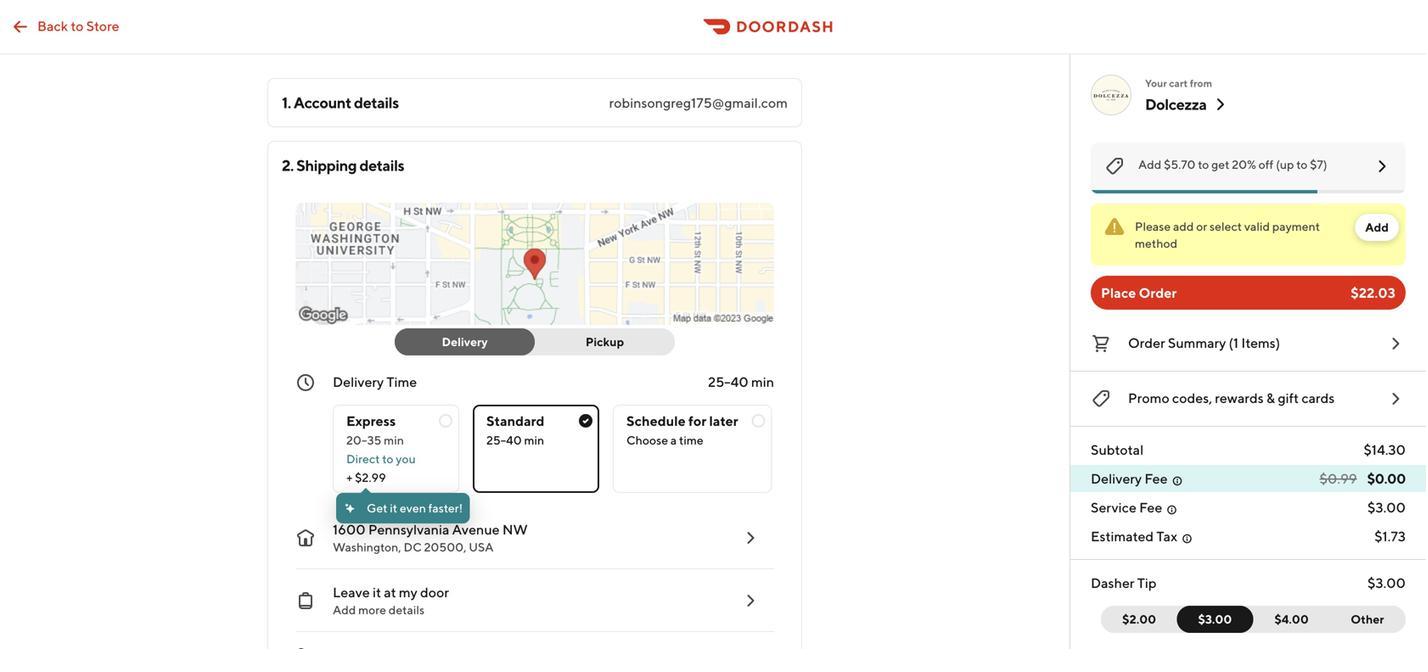 Task type: describe. For each thing, give the bounding box(es) containing it.
delivery time
[[333, 374, 417, 390]]

promo codes, rewards & gift cards button
[[1091, 386, 1406, 413]]

$7)
[[1310, 158, 1328, 172]]

leave
[[333, 585, 370, 601]]

gift
[[1278, 390, 1299, 406]]

0 vertical spatial 25–40 min
[[708, 374, 774, 390]]

tax
[[1157, 529, 1178, 545]]

fee for delivery
[[1145, 471, 1168, 487]]

tip
[[1138, 575, 1157, 591]]

items)
[[1242, 335, 1281, 351]]

place
[[1101, 285, 1136, 301]]

$4.00
[[1275, 613, 1309, 627]]

dc
[[404, 540, 422, 554]]

method
[[1135, 236, 1178, 250]]

details for 2. shipping details
[[359, 156, 404, 174]]

later
[[709, 413, 738, 429]]

more
[[358, 603, 386, 617]]

get
[[367, 501, 388, 515]]

add inside leave it at my door add more details
[[333, 603, 356, 617]]

time
[[679, 433, 704, 447]]

your cart from
[[1145, 77, 1213, 89]]

tip amount option group
[[1101, 606, 1406, 633]]

my
[[399, 585, 418, 601]]

order inside 'order summary (1 items)' 'button'
[[1128, 335, 1166, 351]]

to left get
[[1198, 158, 1209, 172]]

dasher tip
[[1091, 575, 1157, 591]]

your
[[1145, 77, 1167, 89]]

back
[[37, 18, 68, 34]]

20–35 min direct to you + $2.99
[[346, 433, 416, 485]]

time
[[387, 374, 417, 390]]

service
[[1091, 500, 1137, 516]]

1600 pennsylvania avenue nw washington,  dc 20500,  usa
[[333, 522, 528, 554]]

cards
[[1302, 390, 1335, 406]]

place order
[[1101, 285, 1177, 301]]

status containing please add or select valid payment method
[[1091, 204, 1406, 266]]

even
[[400, 501, 426, 515]]

option group containing express
[[333, 391, 774, 493]]

2. shipping details
[[282, 156, 404, 174]]

you
[[396, 452, 416, 466]]

get
[[1212, 158, 1230, 172]]

delivery or pickup selector option group
[[395, 329, 675, 356]]

for
[[689, 413, 707, 429]]

dolcezza
[[1145, 95, 1207, 113]]

from
[[1190, 77, 1213, 89]]

$0.00
[[1368, 471, 1406, 487]]

please
[[1135, 219, 1171, 234]]

promo codes, rewards & gift cards
[[1128, 390, 1335, 406]]

$2.00 button
[[1101, 606, 1188, 633]]

0 vertical spatial order
[[1139, 285, 1177, 301]]

$1.73
[[1375, 529, 1406, 545]]

20500,
[[424, 540, 467, 554]]

add
[[1173, 219, 1194, 234]]

choose a time
[[627, 433, 704, 447]]

1600
[[333, 522, 366, 538]]

(up
[[1276, 158, 1294, 172]]

order summary (1 items) button
[[1091, 330, 1406, 357]]

$2.00
[[1123, 613, 1157, 627]]

get it even faster!
[[367, 501, 463, 515]]

at
[[384, 585, 396, 601]]

$3.00 inside button
[[1199, 613, 1232, 627]]

none radio inside option group
[[333, 405, 459, 493]]

dolcezza button
[[1145, 94, 1231, 115]]

2 horizontal spatial min
[[751, 374, 774, 390]]

2 horizontal spatial delivery
[[1091, 471, 1142, 487]]

get it even faster! tooltip
[[336, 488, 470, 524]]

+
[[346, 471, 353, 485]]

leave it at my door add more details
[[333, 585, 449, 617]]



Task type: locate. For each thing, give the bounding box(es) containing it.
1. account
[[282, 93, 351, 112]]

order left "summary"
[[1128, 335, 1166, 351]]

$4.00 button
[[1244, 606, 1330, 633]]

add for add $5.70 to get 20% off (up to $7)
[[1139, 158, 1162, 172]]

0 vertical spatial it
[[390, 501, 397, 515]]

pickup
[[586, 335, 624, 349]]

25–40 min up the later
[[708, 374, 774, 390]]

$5.70
[[1164, 158, 1196, 172]]

select
[[1210, 219, 1242, 234]]

$3.00 down $0.00
[[1368, 500, 1406, 516]]

estimated
[[1091, 529, 1154, 545]]

1 horizontal spatial 25–40
[[708, 374, 749, 390]]

add inside 'button'
[[1139, 158, 1162, 172]]

subtotal
[[1091, 442, 1144, 458]]

0 horizontal spatial 25–40 min
[[487, 433, 544, 447]]

it right get
[[390, 501, 397, 515]]

schedule for later
[[627, 413, 738, 429]]

$3.00 right $2.00 button
[[1199, 613, 1232, 627]]

details right the 2. shipping
[[359, 156, 404, 174]]

nw
[[503, 522, 528, 538]]

0 horizontal spatial add
[[333, 603, 356, 617]]

add inside button
[[1366, 220, 1389, 234]]

25–40 up the later
[[708, 374, 749, 390]]

details down my at the bottom left of page
[[389, 603, 425, 617]]

it left at
[[373, 585, 381, 601]]

details right 1. account in the left top of the page
[[354, 93, 399, 112]]

Pickup radio
[[525, 329, 675, 356]]

$3.00 for fee
[[1368, 500, 1406, 516]]

$22.03
[[1351, 285, 1396, 301]]

add $5.70 to get 20% off (up to $7) button
[[1091, 143, 1406, 194]]

add down the leave
[[333, 603, 356, 617]]

min
[[751, 374, 774, 390], [384, 433, 404, 447], [524, 433, 544, 447]]

2 horizontal spatial add
[[1366, 220, 1389, 234]]

direct
[[346, 452, 380, 466]]

store
[[86, 18, 119, 34]]

None radio
[[333, 405, 459, 493]]

2 vertical spatial details
[[389, 603, 425, 617]]

off
[[1259, 158, 1274, 172]]

(1
[[1229, 335, 1239, 351]]

schedule
[[627, 413, 686, 429]]

promo
[[1128, 390, 1170, 406]]

add for add
[[1366, 220, 1389, 234]]

Other button
[[1330, 606, 1406, 633]]

fee
[[1145, 471, 1168, 487], [1140, 500, 1163, 516]]

1 vertical spatial 25–40
[[487, 433, 522, 447]]

1 vertical spatial fee
[[1140, 500, 1163, 516]]

codes,
[[1173, 390, 1213, 406]]

0 horizontal spatial delivery
[[333, 374, 384, 390]]

none radio containing express
[[333, 405, 459, 493]]

1 horizontal spatial 25–40 min
[[708, 374, 774, 390]]

express
[[346, 413, 396, 429]]

delivery inside radio
[[442, 335, 488, 349]]

back to store button
[[0, 10, 130, 44]]

1 vertical spatial 25–40 min
[[487, 433, 544, 447]]

add left "$5.70"
[[1139, 158, 1162, 172]]

1 horizontal spatial delivery
[[442, 335, 488, 349]]

to right the back on the left
[[71, 18, 84, 34]]

washington,
[[333, 540, 401, 554]]

25–40 down standard
[[487, 433, 522, 447]]

0 horizontal spatial min
[[384, 433, 404, 447]]

or
[[1197, 219, 1208, 234]]

min inside 20–35 min direct to you + $2.99
[[384, 433, 404, 447]]

1 horizontal spatial it
[[390, 501, 397, 515]]

1 vertical spatial delivery
[[333, 374, 384, 390]]

$3.00 for tip
[[1368, 575, 1406, 591]]

rewards
[[1215, 390, 1264, 406]]

order
[[1139, 285, 1177, 301], [1128, 335, 1166, 351]]

1 vertical spatial $3.00
[[1368, 575, 1406, 591]]

0 horizontal spatial it
[[373, 585, 381, 601]]

2. shipping
[[282, 156, 357, 174]]

1. account details
[[282, 93, 399, 112]]

25–40 min down standard
[[487, 433, 544, 447]]

back to store
[[37, 18, 119, 34]]

20–35
[[346, 433, 382, 447]]

status
[[1091, 204, 1406, 266]]

2 vertical spatial $3.00
[[1199, 613, 1232, 627]]

1 vertical spatial details
[[359, 156, 404, 174]]

0 vertical spatial details
[[354, 93, 399, 112]]

$2.99
[[355, 471, 386, 485]]

other
[[1351, 613, 1385, 627]]

cart
[[1169, 77, 1188, 89]]

1 horizontal spatial min
[[524, 433, 544, 447]]

$0.99
[[1320, 471, 1357, 487]]

add $5.70 to get 20% off (up to $7)
[[1139, 158, 1328, 172]]

20%
[[1232, 158, 1257, 172]]

details for 1. account details
[[354, 93, 399, 112]]

it
[[390, 501, 397, 515], [373, 585, 381, 601]]

pennsylvania
[[368, 522, 449, 538]]

$3.00 button
[[1177, 606, 1254, 633]]

$14.30
[[1364, 442, 1406, 458]]

it inside 'tooltip'
[[390, 501, 397, 515]]

to left 'you'
[[382, 452, 394, 466]]

0 vertical spatial fee
[[1145, 471, 1168, 487]]

it for at
[[373, 585, 381, 601]]

to inside 20–35 min direct to you + $2.99
[[382, 452, 394, 466]]

$3.00 up 'other'
[[1368, 575, 1406, 591]]

2 vertical spatial add
[[333, 603, 356, 617]]

$3.00
[[1368, 500, 1406, 516], [1368, 575, 1406, 591], [1199, 613, 1232, 627]]

payment
[[1273, 219, 1320, 234]]

1 vertical spatial order
[[1128, 335, 1166, 351]]

dasher
[[1091, 575, 1135, 591]]

order summary (1 items)
[[1128, 335, 1281, 351]]

standard
[[487, 413, 545, 429]]

a
[[671, 433, 677, 447]]

summary
[[1168, 335, 1226, 351]]

fee for service
[[1140, 500, 1163, 516]]

1 vertical spatial add
[[1366, 220, 1389, 234]]

it inside leave it at my door add more details
[[373, 585, 381, 601]]

faster!
[[429, 501, 463, 515]]

1 horizontal spatial add
[[1139, 158, 1162, 172]]

25–40
[[708, 374, 749, 390], [487, 433, 522, 447]]

details inside leave it at my door add more details
[[389, 603, 425, 617]]

avenue
[[452, 522, 500, 538]]

door
[[420, 585, 449, 601]]

25–40 inside option group
[[487, 433, 522, 447]]

to left $7)
[[1297, 158, 1308, 172]]

0 vertical spatial delivery
[[442, 335, 488, 349]]

order right place
[[1139, 285, 1177, 301]]

valid
[[1245, 219, 1270, 234]]

0 vertical spatial 25–40
[[708, 374, 749, 390]]

it for even
[[390, 501, 397, 515]]

choose
[[627, 433, 668, 447]]

delivery
[[442, 335, 488, 349], [333, 374, 384, 390], [1091, 471, 1142, 487]]

Delivery radio
[[395, 329, 535, 356]]

0 vertical spatial $3.00
[[1368, 500, 1406, 516]]

please add or select valid payment method
[[1135, 219, 1320, 250]]

None radio
[[473, 405, 599, 493], [613, 405, 772, 493], [473, 405, 599, 493], [613, 405, 772, 493]]

25–40 min inside option group
[[487, 433, 544, 447]]

add button
[[1356, 214, 1399, 241]]

25–40 min
[[708, 374, 774, 390], [487, 433, 544, 447]]

to inside button
[[71, 18, 84, 34]]

2 vertical spatial delivery
[[1091, 471, 1142, 487]]

add up $22.03 at the right
[[1366, 220, 1389, 234]]

1 vertical spatial it
[[373, 585, 381, 601]]

add
[[1139, 158, 1162, 172], [1366, 220, 1389, 234], [333, 603, 356, 617]]

usa
[[469, 540, 494, 554]]

0 vertical spatial add
[[1139, 158, 1162, 172]]

&
[[1267, 390, 1275, 406]]

0 horizontal spatial 25–40
[[487, 433, 522, 447]]

option group
[[333, 391, 774, 493]]

robinsongreg175@gmail.com
[[609, 95, 788, 111]]



Task type: vqa. For each thing, say whether or not it's contained in the screenshot.
Ismael
no



